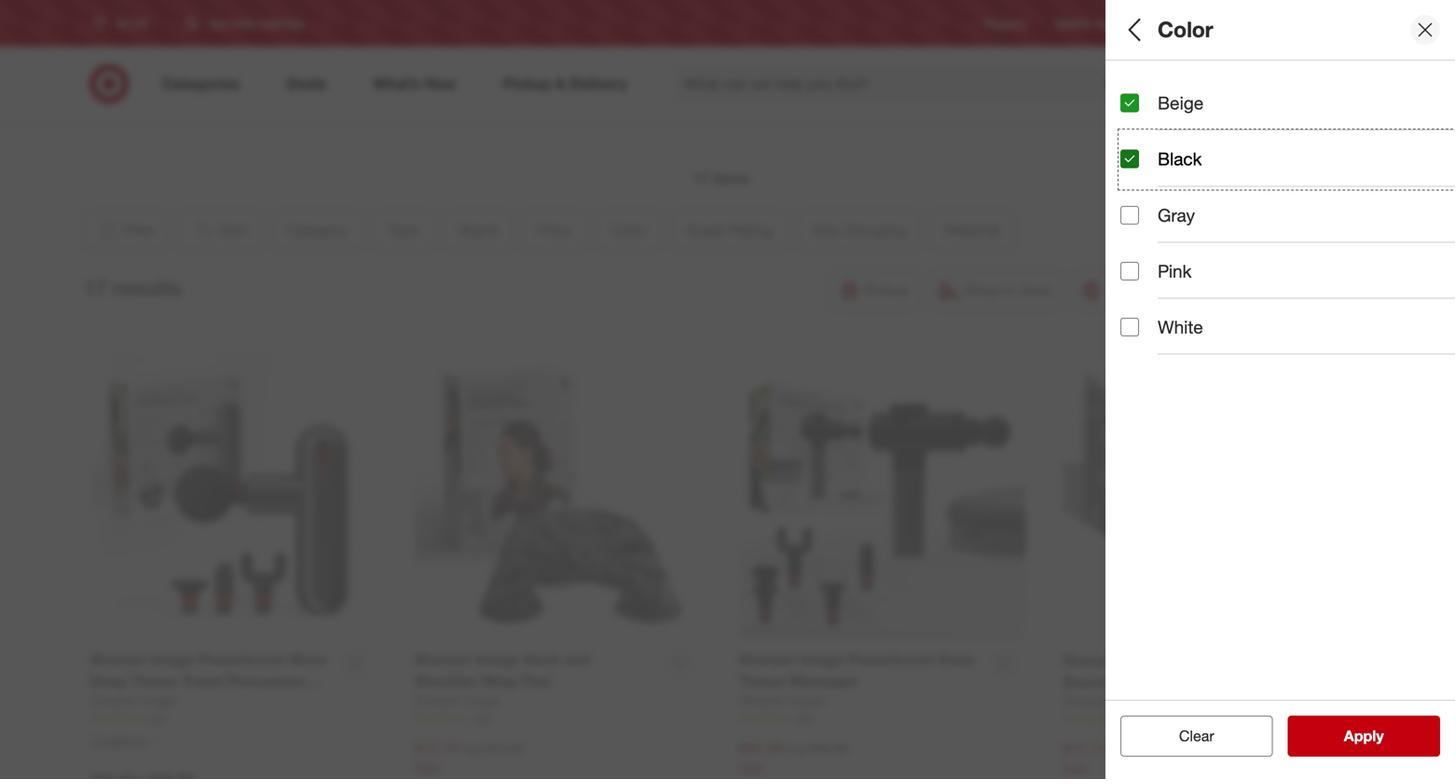 Task type: vqa. For each thing, say whether or not it's contained in the screenshot.
Type "button"
yes



Task type: locate. For each thing, give the bounding box(es) containing it.
White checkbox
[[1120, 318, 1139, 337]]

$14.99 for 144
[[485, 740, 524, 757]]

$84.99
[[739, 739, 783, 757]]

$12.74 reg $14.99 sale for 144
[[414, 739, 524, 776]]

$12.74 reg $14.99 sale down 144
[[414, 739, 524, 776]]

$12.74
[[414, 739, 459, 757], [1063, 740, 1108, 758]]

reg for 144
[[463, 740, 482, 757]]

target
[[1213, 16, 1243, 30]]

1 horizontal spatial reg
[[787, 740, 806, 757]]

reg down 144
[[463, 740, 482, 757]]

0 vertical spatial 17
[[692, 169, 709, 187]]

clear button
[[1120, 716, 1273, 757]]

$14.99 down 144
[[485, 740, 524, 757]]

type
[[1120, 145, 1160, 166]]

$14.99 down 146
[[1134, 741, 1173, 758]]

$12.74 for 146
[[1063, 740, 1108, 758]]

144
[[472, 711, 491, 725]]

registry link
[[984, 15, 1026, 31]]

results inside button
[[1355, 727, 1403, 745]]

17
[[692, 169, 709, 187], [83, 275, 107, 301]]

clear inside 'button'
[[1179, 727, 1214, 745]]

$12.74 reg $14.99 sale
[[414, 739, 524, 776], [1063, 740, 1173, 777]]

results
[[113, 275, 182, 301], [1355, 727, 1403, 745]]

clear
[[1170, 727, 1205, 745], [1179, 727, 1214, 745]]

all
[[1120, 16, 1146, 43]]

brand button
[[1120, 191, 1441, 256]]

$12.74 reg $14.99 sale down 146
[[1063, 740, 1173, 777]]

1 vertical spatial color
[[1120, 334, 1166, 356]]

1 horizontal spatial $12.74
[[1063, 740, 1108, 758]]

color
[[1158, 16, 1213, 43], [1120, 334, 1166, 356]]

0 vertical spatial color
[[1158, 16, 1213, 43]]

0 horizontal spatial sale
[[414, 760, 440, 776]]

0 horizontal spatial $12.74 reg $14.99 sale
[[414, 739, 524, 776]]

1 horizontal spatial 17
[[692, 169, 709, 187]]

reg inside $84.99 reg $99.99 sale
[[787, 740, 806, 757]]

1 vertical spatial results
[[1355, 727, 1403, 745]]

0 horizontal spatial 17
[[83, 275, 107, 301]]

color dialog
[[1105, 0, 1455, 779]]

sale inside $84.99 reg $99.99 sale
[[739, 760, 764, 776]]

reg down 146
[[1111, 741, 1130, 758]]

2 horizontal spatial sale
[[1063, 761, 1089, 777]]

reg
[[463, 740, 482, 757], [787, 740, 806, 757], [1111, 741, 1130, 758]]

$14.99
[[485, 740, 524, 757], [1134, 741, 1173, 758]]

1 vertical spatial 17
[[83, 275, 107, 301]]

1 clear from the left
[[1170, 727, 1205, 745]]

results for see results
[[1355, 727, 1403, 745]]

category button
[[1120, 61, 1441, 126]]

clear inside button
[[1170, 727, 1205, 745]]

Black checkbox
[[1120, 150, 1139, 168]]

$14.99 for 146
[[1134, 741, 1173, 758]]

0 horizontal spatial results
[[113, 275, 182, 301]]

$12.74 for 144
[[414, 739, 459, 757]]

beige
[[1158, 92, 1204, 114]]

redcard
[[1138, 16, 1183, 30]]

0 horizontal spatial $14.99
[[485, 740, 524, 757]]

filters
[[1152, 16, 1210, 43]]

type button
[[1120, 126, 1441, 191]]

0 vertical spatial results
[[113, 275, 182, 301]]

reg down the 231
[[787, 740, 806, 757]]

sale
[[414, 760, 440, 776], [739, 760, 764, 776], [1063, 761, 1089, 777]]

weekly
[[1056, 16, 1091, 30]]

0 horizontal spatial $12.74
[[414, 739, 459, 757]]

1 horizontal spatial $14.99
[[1134, 741, 1173, 758]]

brand
[[1120, 210, 1171, 232]]

17 for 17 items
[[692, 169, 709, 187]]

1 horizontal spatial sale
[[739, 760, 764, 776]]

2 horizontal spatial reg
[[1111, 741, 1130, 758]]

0 horizontal spatial reg
[[463, 740, 482, 757]]

17 items
[[692, 169, 749, 187]]

2 clear from the left
[[1179, 727, 1214, 745]]

results for 17 results
[[113, 275, 182, 301]]

1 horizontal spatial $12.74 reg $14.99 sale
[[1063, 740, 1173, 777]]

all filters dialog
[[1105, 0, 1455, 779]]

1 horizontal spatial results
[[1355, 727, 1403, 745]]

color inside button
[[1120, 334, 1166, 356]]

clear all
[[1170, 727, 1224, 745]]



Task type: describe. For each thing, give the bounding box(es) containing it.
pink
[[1158, 260, 1192, 282]]

search button
[[1124, 63, 1169, 108]]

ad
[[1095, 16, 1108, 30]]

gray
[[1158, 204, 1195, 226]]

$12.74 reg $14.99 sale for 146
[[1063, 740, 1173, 777]]

all
[[1209, 727, 1224, 745]]

sale for 146
[[1063, 761, 1089, 777]]

clear for clear all
[[1170, 727, 1205, 745]]

231 link
[[739, 710, 1026, 726]]

target circle
[[1213, 16, 1275, 30]]

$84.99 reg $99.99 sale
[[739, 739, 849, 776]]

price button
[[1120, 256, 1441, 322]]

black
[[1158, 148, 1202, 170]]

search
[[1124, 76, 1169, 95]]

115 link
[[90, 710, 377, 726]]

sale for 144
[[414, 760, 440, 776]]

reg for 146
[[1111, 741, 1130, 758]]

clear for clear
[[1179, 727, 1214, 745]]

apply
[[1344, 727, 1384, 745]]

see results
[[1324, 727, 1403, 745]]

price
[[1120, 276, 1164, 297]]

see
[[1324, 727, 1351, 745]]

17 for 17 results
[[83, 275, 107, 301]]

17 results
[[83, 275, 182, 301]]

Pink checkbox
[[1120, 262, 1139, 281]]

apply button
[[1288, 716, 1440, 757]]

What can we help you find? suggestions appear below search field
[[673, 63, 1137, 104]]

146 link
[[1063, 711, 1351, 727]]

circle
[[1246, 16, 1275, 30]]

all filters
[[1120, 16, 1210, 43]]

white
[[1158, 317, 1203, 338]]

registry
[[984, 16, 1026, 30]]

clear all button
[[1120, 716, 1273, 757]]

weekly ad link
[[1056, 15, 1108, 31]]

144 link
[[414, 710, 701, 726]]

231
[[796, 711, 815, 725]]

115
[[148, 711, 166, 725]]

146
[[1121, 712, 1140, 726]]

color button
[[1120, 322, 1441, 387]]

redcard link
[[1138, 15, 1183, 31]]

see results button
[[1288, 716, 1440, 757]]

weekly ad
[[1056, 16, 1108, 30]]

items
[[713, 169, 749, 187]]

Beige checkbox
[[1120, 94, 1139, 112]]

$99.99
[[810, 740, 849, 757]]

target circle link
[[1213, 15, 1275, 31]]

Gray checkbox
[[1120, 206, 1139, 224]]

category
[[1120, 80, 1198, 101]]

reg for 231
[[787, 740, 806, 757]]

sale for 231
[[739, 760, 764, 776]]

color inside dialog
[[1158, 16, 1213, 43]]



